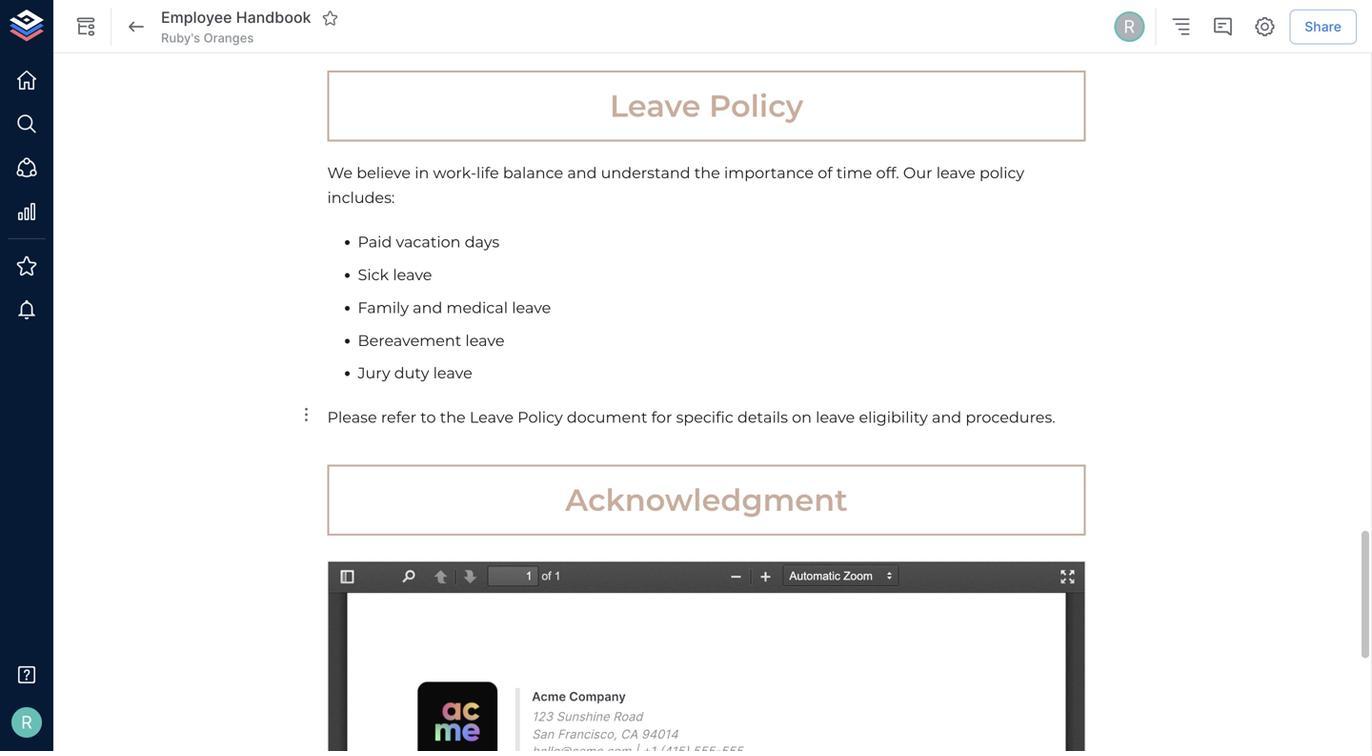 Task type: vqa. For each thing, say whether or not it's contained in the screenshot.
Remove Favorite image to the bottom
no



Task type: describe. For each thing, give the bounding box(es) containing it.
r for bottommost r 'button'
[[21, 712, 32, 733]]

procedures.
[[966, 408, 1056, 427]]

and inside we believe in work-life balance and understand the importance of time off. our leave policy includes:
[[568, 163, 597, 182]]

the inside we believe in work-life balance and understand the importance of time off. our leave policy includes:
[[695, 163, 721, 182]]

table of contents image
[[1170, 15, 1193, 38]]

importance
[[725, 163, 814, 182]]

balance
[[503, 163, 564, 182]]

settings image
[[1254, 15, 1277, 38]]

bereavement leave
[[358, 331, 505, 350]]

share
[[1306, 18, 1342, 35]]

understand
[[601, 163, 691, 182]]

medical
[[447, 298, 508, 317]]

policy
[[980, 163, 1025, 182]]

bereavement
[[358, 331, 462, 350]]

on
[[792, 408, 812, 427]]

for
[[652, 408, 673, 427]]

days
[[465, 233, 500, 251]]

0 horizontal spatial the
[[440, 408, 466, 427]]

please refer to the leave policy document for specific details on leave eligibility and procedures.
[[328, 408, 1056, 427]]

specific
[[677, 408, 734, 427]]

we believe in work-life balance and understand the importance of time off. our leave policy includes:
[[328, 163, 1029, 207]]

favorite image
[[322, 9, 339, 27]]

leave inside we believe in work-life balance and understand the importance of time off. our leave policy includes:
[[937, 163, 976, 182]]

oranges
[[204, 30, 254, 45]]

leave right on
[[816, 408, 856, 427]]

1 vertical spatial policy
[[518, 408, 563, 427]]

we
[[328, 163, 353, 182]]

off.
[[877, 163, 900, 182]]

paid
[[358, 233, 392, 251]]

paid vacation days
[[358, 233, 500, 251]]

1 vertical spatial leave
[[470, 408, 514, 427]]

1 vertical spatial r button
[[6, 702, 48, 744]]

leave down bereavement leave in the top of the page
[[433, 364, 473, 383]]

leave right medical on the left top of the page
[[512, 298, 551, 317]]

leave down medical on the left top of the page
[[466, 331, 505, 350]]

2 vertical spatial and
[[933, 408, 962, 427]]

1 horizontal spatial r button
[[1112, 9, 1148, 45]]

acknowledgment
[[566, 482, 848, 519]]

sick
[[358, 266, 389, 284]]

jury
[[358, 364, 391, 383]]

leave policy
[[610, 87, 804, 124]]

leave down vacation
[[393, 266, 432, 284]]



Task type: locate. For each thing, give the bounding box(es) containing it.
r
[[1125, 16, 1136, 37], [21, 712, 32, 733]]

policy left document
[[518, 408, 563, 427]]

1 horizontal spatial r
[[1125, 16, 1136, 37]]

handbook
[[236, 8, 311, 27]]

1 horizontal spatial the
[[695, 163, 721, 182]]

go back image
[[125, 15, 148, 38]]

jury duty leave
[[358, 364, 473, 383]]

vacation
[[396, 233, 461, 251]]

1 vertical spatial the
[[440, 408, 466, 427]]

2 horizontal spatial and
[[933, 408, 962, 427]]

comments image
[[1212, 15, 1235, 38]]

leave
[[937, 163, 976, 182], [393, 266, 432, 284], [512, 298, 551, 317], [466, 331, 505, 350], [433, 364, 473, 383], [816, 408, 856, 427]]

and right eligibility
[[933, 408, 962, 427]]

life
[[477, 163, 499, 182]]

eligibility
[[860, 408, 929, 427]]

r for rightmost r 'button'
[[1125, 16, 1136, 37]]

policy
[[710, 87, 804, 124], [518, 408, 563, 427]]

1 horizontal spatial policy
[[710, 87, 804, 124]]

please
[[328, 408, 377, 427]]

leave up understand
[[610, 87, 701, 124]]

r button
[[1112, 9, 1148, 45], [6, 702, 48, 744]]

believe
[[357, 163, 411, 182]]

time
[[837, 163, 873, 182]]

0 vertical spatial policy
[[710, 87, 804, 124]]

and
[[568, 163, 597, 182], [413, 298, 443, 317], [933, 408, 962, 427]]

0 vertical spatial and
[[568, 163, 597, 182]]

employee
[[161, 8, 232, 27]]

share button
[[1290, 9, 1358, 44]]

ruby's oranges link
[[161, 29, 254, 47]]

ruby's
[[161, 30, 200, 45]]

0 vertical spatial the
[[695, 163, 721, 182]]

ruby's oranges
[[161, 30, 254, 45]]

0 horizontal spatial r button
[[6, 702, 48, 744]]

and up bereavement leave in the top of the page
[[413, 298, 443, 317]]

work-
[[433, 163, 477, 182]]

leave right our
[[937, 163, 976, 182]]

refer
[[381, 408, 417, 427]]

family and medical leave
[[358, 298, 551, 317]]

0 vertical spatial r button
[[1112, 9, 1148, 45]]

0 horizontal spatial and
[[413, 298, 443, 317]]

employee handbook
[[161, 8, 311, 27]]

show wiki image
[[74, 15, 97, 38]]

sick leave
[[358, 266, 432, 284]]

leave
[[610, 87, 701, 124], [470, 408, 514, 427]]

our
[[904, 163, 933, 182]]

1 horizontal spatial and
[[568, 163, 597, 182]]

1 horizontal spatial leave
[[610, 87, 701, 124]]

1 vertical spatial r
[[21, 712, 32, 733]]

policy up importance
[[710, 87, 804, 124]]

the right understand
[[695, 163, 721, 182]]

of
[[818, 163, 833, 182]]

the right to
[[440, 408, 466, 427]]

and right balance at top left
[[568, 163, 597, 182]]

0 vertical spatial leave
[[610, 87, 701, 124]]

1 vertical spatial and
[[413, 298, 443, 317]]

to
[[421, 408, 436, 427]]

leave right to
[[470, 408, 514, 427]]

document
[[567, 408, 648, 427]]

0 horizontal spatial policy
[[518, 408, 563, 427]]

duty
[[395, 364, 429, 383]]

family
[[358, 298, 409, 317]]

0 horizontal spatial leave
[[470, 408, 514, 427]]

in
[[415, 163, 429, 182]]

the
[[695, 163, 721, 182], [440, 408, 466, 427]]

0 horizontal spatial r
[[21, 712, 32, 733]]

0 vertical spatial r
[[1125, 16, 1136, 37]]

includes:
[[328, 189, 395, 207]]

details
[[738, 408, 788, 427]]



